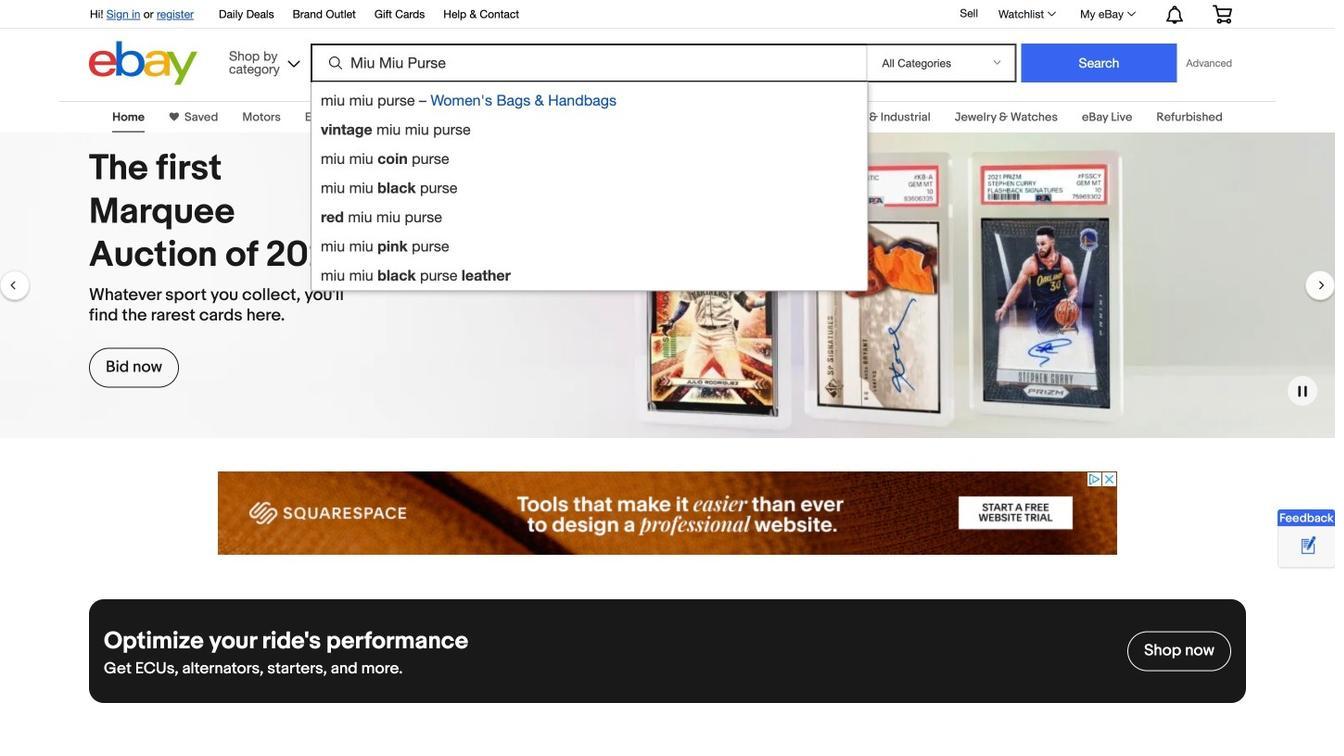 Task type: describe. For each thing, give the bounding box(es) containing it.
advertisement element
[[218, 472, 1118, 556]]

Search for anything text field
[[313, 45, 863, 81]]



Task type: vqa. For each thing, say whether or not it's contained in the screenshot.
1930S in Era 1930s
no



Task type: locate. For each thing, give the bounding box(es) containing it.
watchlist image
[[1048, 12, 1056, 16]]

list box
[[311, 82, 868, 292]]

banner
[[80, 0, 1246, 292]]

your shopping cart image
[[1212, 5, 1233, 23]]

my ebay image
[[1128, 12, 1136, 16]]

None submit
[[1021, 44, 1177, 83]]

main content
[[0, 90, 1335, 754]]

account navigation
[[80, 0, 1246, 29]]



